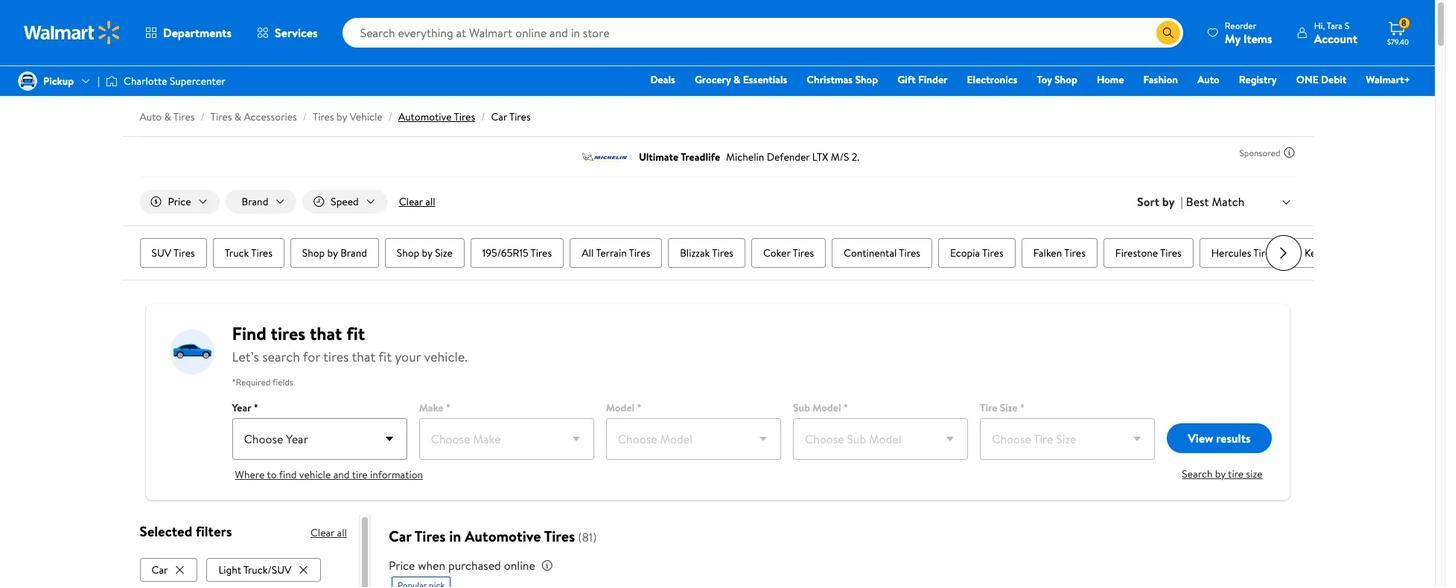Task type: describe. For each thing, give the bounding box(es) containing it.
auto & tires / tires & accessories / tires by vehicle / automotive tires / car tires
[[140, 110, 531, 124]]

tires by vehicle link
[[313, 110, 383, 124]]

truck/suv
[[244, 563, 292, 578]]

truck tires
[[225, 246, 273, 261]]

shop inside shop by brand link
[[302, 246, 325, 261]]

hi,
[[1315, 19, 1326, 32]]

reorder
[[1225, 19, 1257, 32]]

purchased
[[448, 558, 501, 574]]

 image for pickup
[[18, 72, 37, 91]]

clear inside sort and filter section element
[[399, 194, 423, 209]]

car for car
[[152, 563, 168, 578]]

applied filters section element
[[140, 522, 232, 542]]

by for search by tire size
[[1216, 467, 1226, 482]]

walmart+ link
[[1360, 72, 1418, 88]]

accessories
[[244, 110, 297, 124]]

supercenter
[[170, 74, 225, 89]]

0 vertical spatial |
[[98, 74, 100, 89]]

find
[[279, 468, 297, 483]]

shop by brand link
[[290, 238, 379, 268]]

1 vertical spatial clear
[[311, 526, 335, 541]]

195/65r15
[[483, 246, 529, 261]]

light truck/suv list item
[[207, 556, 324, 582]]

0 horizontal spatial size
[[435, 246, 453, 261]]

Walmart Site-Wide search field
[[342, 18, 1184, 48]]

vehicle
[[350, 110, 383, 124]]

by for shop by brand
[[328, 246, 338, 261]]

christmas
[[807, 72, 853, 87]]

& for essentials
[[734, 72, 741, 87]]

pickup
[[43, 74, 74, 89]]

coker tires
[[764, 246, 814, 261]]

charlotte supercenter
[[124, 74, 225, 89]]

view results button
[[1168, 424, 1272, 454]]

all terrain tires link
[[570, 238, 662, 268]]

hercules
[[1212, 246, 1252, 261]]

hercules tires link
[[1200, 238, 1287, 268]]

falken tires
[[1034, 246, 1086, 261]]

firestone tires
[[1116, 246, 1182, 261]]

grocery & essentials link
[[688, 72, 794, 88]]

size
[[1247, 467, 1263, 482]]

suv
[[152, 246, 171, 261]]

4 / from the left
[[481, 110, 485, 124]]

fashion
[[1144, 72, 1179, 87]]

sponsored
[[1240, 146, 1281, 159]]

ad disclaimer and feedback for skylinedisplayad image
[[1284, 147, 1296, 159]]

view
[[1188, 431, 1214, 447]]

shop by size
[[397, 246, 453, 261]]

for
[[303, 348, 320, 367]]

continental
[[844, 246, 897, 261]]

one debit
[[1297, 72, 1347, 87]]

registry link
[[1233, 72, 1284, 88]]

find
[[232, 321, 267, 346]]

2 / from the left
[[303, 110, 307, 124]]

best
[[1187, 194, 1210, 210]]

8 $79.40
[[1388, 17, 1410, 47]]

where to find vehicle and tire information
[[235, 468, 423, 483]]

match
[[1212, 194, 1245, 210]]

all inside sort and filter section element
[[426, 194, 436, 209]]

kenda
[[1305, 246, 1333, 261]]

price for price when purchased online
[[389, 558, 415, 574]]

kenda tires
[[1305, 246, 1356, 261]]

gift finder
[[898, 72, 948, 87]]

1 vertical spatial automotive
[[465, 527, 541, 547]]

grocery & essentials
[[695, 72, 788, 87]]

view results
[[1188, 431, 1251, 447]]

1 vertical spatial fit
[[379, 348, 392, 367]]

suv tires link
[[140, 238, 207, 268]]

deals link
[[644, 72, 682, 88]]

1 vertical spatial brand
[[341, 246, 367, 261]]

make *
[[419, 401, 451, 416]]

account
[[1315, 30, 1358, 47]]

vehicle.
[[424, 348, 468, 367]]

1 / from the left
[[201, 110, 205, 124]]

1 vertical spatial all
[[337, 526, 347, 541]]

truck
[[225, 246, 249, 261]]

1 vertical spatial clear all
[[311, 526, 347, 541]]

let's
[[232, 348, 259, 367]]

4 * from the left
[[844, 401, 848, 416]]

continental tires
[[844, 246, 921, 261]]

auto & tires link
[[140, 110, 195, 124]]

by for sort by |
[[1163, 194, 1175, 210]]

195/65r15 tires
[[483, 246, 552, 261]]

electronics
[[967, 72, 1018, 87]]

light
[[219, 563, 241, 578]]

debit
[[1322, 72, 1347, 87]]

car list item
[[140, 556, 201, 582]]

shop by brand
[[302, 246, 367, 261]]

shop inside shop by size link
[[397, 246, 420, 261]]

walmart+
[[1367, 72, 1411, 87]]

coker tires link
[[752, 238, 826, 268]]

1 model from the left
[[606, 401, 635, 416]]

3 / from the left
[[389, 110, 393, 124]]

*required fields
[[232, 376, 293, 389]]

christmas shop link
[[800, 72, 885, 88]]

one debit link
[[1290, 72, 1354, 88]]

all terrain tires
[[582, 246, 651, 261]]

toy
[[1037, 72, 1053, 87]]

auto for auto
[[1198, 72, 1220, 87]]

services
[[275, 25, 318, 41]]

by for shop by size
[[422, 246, 433, 261]]

electronics link
[[961, 72, 1025, 88]]

continental tires link
[[832, 238, 933, 268]]

tires inside 'link'
[[174, 246, 195, 261]]

tire
[[980, 401, 998, 416]]

find tires that fit let's search for tires that fit your vehicle.
[[232, 321, 468, 367]]



Task type: locate. For each thing, give the bounding box(es) containing it.
best match
[[1187, 194, 1245, 210]]

legal information image
[[541, 560, 553, 572]]

shop inside christmas shop "link"
[[856, 72, 878, 87]]

when
[[418, 558, 446, 574]]

car button
[[140, 559, 198, 582]]

shop right toy
[[1055, 72, 1078, 87]]

light truck/suv
[[219, 563, 292, 578]]

best match button
[[1184, 192, 1296, 212]]

model *
[[606, 401, 642, 416]]

price up suv tires
[[168, 194, 191, 209]]

clear up shop by size link
[[399, 194, 423, 209]]

0 horizontal spatial |
[[98, 74, 100, 89]]

0 horizontal spatial clear all button
[[311, 522, 347, 545]]

shop
[[856, 72, 878, 87], [1055, 72, 1078, 87], [302, 246, 325, 261], [397, 246, 420, 261]]

price
[[168, 194, 191, 209], [389, 558, 415, 574]]

list containing car
[[140, 556, 347, 588]]

0 horizontal spatial  image
[[18, 72, 37, 91]]

0 vertical spatial auto
[[1198, 72, 1220, 87]]

0 vertical spatial price
[[168, 194, 191, 209]]

0 vertical spatial all
[[426, 194, 436, 209]]

sub model *
[[793, 401, 848, 416]]

* for year *
[[254, 401, 258, 416]]

shop inside toy shop link
[[1055, 72, 1078, 87]]

0 horizontal spatial automotive
[[399, 110, 452, 124]]

that
[[310, 321, 342, 346], [352, 348, 376, 367]]

truck tires link
[[213, 238, 284, 268]]

all
[[426, 194, 436, 209], [337, 526, 347, 541]]

finder
[[919, 72, 948, 87]]

filters
[[196, 522, 232, 542]]

 image for charlotte supercenter
[[106, 74, 118, 89]]

tires up search
[[271, 321, 306, 346]]

departments button
[[133, 15, 244, 51]]

1 horizontal spatial  image
[[106, 74, 118, 89]]

tires inside 'link'
[[1161, 246, 1182, 261]]

/ left car tires link
[[481, 110, 485, 124]]

blizzak tires
[[680, 246, 734, 261]]

shop by size link
[[385, 238, 465, 268]]

0 vertical spatial automotive
[[399, 110, 452, 124]]

car for car tires in automotive tires (81)
[[389, 527, 412, 547]]

firestone tires link
[[1104, 238, 1194, 268]]

1 horizontal spatial |
[[1181, 194, 1184, 210]]

brand button
[[225, 190, 297, 214]]

in
[[449, 527, 461, 547]]

 image left pickup
[[18, 72, 37, 91]]

*
[[254, 401, 258, 416], [446, 401, 451, 416], [637, 401, 642, 416], [844, 401, 848, 416], [1021, 401, 1025, 416]]

0 vertical spatial clear all button
[[393, 190, 442, 214]]

car left in
[[389, 527, 412, 547]]

blizzak
[[680, 246, 710, 261]]

0 horizontal spatial auto
[[140, 110, 162, 124]]

auto for auto & tires / tires & accessories / tires by vehicle / automotive tires / car tires
[[140, 110, 162, 124]]

1 vertical spatial clear all button
[[311, 522, 347, 545]]

2 horizontal spatial &
[[734, 72, 741, 87]]

1 vertical spatial that
[[352, 348, 376, 367]]

list
[[140, 556, 347, 588]]

1 horizontal spatial model
[[813, 401, 841, 416]]

all up shop by size link
[[426, 194, 436, 209]]

clear all up shop by size link
[[399, 194, 436, 209]]

0 horizontal spatial price
[[168, 194, 191, 209]]

automotive up online
[[465, 527, 541, 547]]

s
[[1345, 19, 1350, 32]]

0 horizontal spatial clear all
[[311, 526, 347, 541]]

8
[[1402, 17, 1407, 29]]

& left "accessories"
[[234, 110, 241, 124]]

home
[[1097, 72, 1125, 87]]

0 vertical spatial brand
[[242, 194, 268, 209]]

0 vertical spatial size
[[435, 246, 453, 261]]

essentials
[[743, 72, 788, 87]]

0 horizontal spatial clear
[[311, 526, 335, 541]]

tire size *
[[980, 401, 1025, 416]]

0 horizontal spatial tire
[[352, 468, 368, 483]]

1 horizontal spatial tire
[[1229, 467, 1244, 482]]

clear all inside sort and filter section element
[[399, 194, 436, 209]]

1 vertical spatial |
[[1181, 194, 1184, 210]]

1 horizontal spatial clear all button
[[393, 190, 442, 214]]

1 horizontal spatial clear
[[399, 194, 423, 209]]

toy shop link
[[1031, 72, 1085, 88]]

0 horizontal spatial all
[[337, 526, 347, 541]]

| left best
[[1181, 194, 1184, 210]]

0 vertical spatial clear all
[[399, 194, 436, 209]]

car
[[491, 110, 507, 124], [389, 527, 412, 547], [152, 563, 168, 578]]

price when purchased online
[[389, 558, 536, 574]]

2 * from the left
[[446, 401, 451, 416]]

price for price
[[168, 194, 191, 209]]

195/65r15 tires link
[[471, 238, 564, 268]]

1 horizontal spatial price
[[389, 558, 415, 574]]

1 vertical spatial car
[[389, 527, 412, 547]]

/ right "accessories"
[[303, 110, 307, 124]]

items
[[1244, 30, 1273, 47]]

next slide for chipmodule list image
[[1266, 235, 1302, 271]]

christmas shop
[[807, 72, 878, 87]]

falken
[[1034, 246, 1063, 261]]

that up for
[[310, 321, 342, 346]]

tires & accessories link
[[211, 110, 297, 124]]

make
[[419, 401, 444, 416]]

fields
[[273, 376, 293, 389]]

where
[[235, 468, 265, 483]]

brand
[[242, 194, 268, 209], [341, 246, 367, 261]]

1 horizontal spatial automotive
[[465, 527, 541, 547]]

tires right for
[[323, 348, 349, 367]]

1 horizontal spatial brand
[[341, 246, 367, 261]]

&
[[734, 72, 741, 87], [164, 110, 171, 124], [234, 110, 241, 124]]

1 vertical spatial auto
[[140, 110, 162, 124]]

* for model *
[[637, 401, 642, 416]]

1 horizontal spatial fit
[[379, 348, 392, 367]]

2 horizontal spatial car
[[491, 110, 507, 124]]

auto right "fashion"
[[1198, 72, 1220, 87]]

0 horizontal spatial tires
[[271, 321, 306, 346]]

departments
[[163, 25, 232, 41]]

vehicle type: car and truck image
[[169, 329, 214, 376]]

and
[[334, 468, 350, 483]]

1 horizontal spatial tires
[[323, 348, 349, 367]]

your
[[395, 348, 421, 367]]

price inside dropdown button
[[168, 194, 191, 209]]

search
[[1183, 467, 1213, 482]]

clear down where to find vehicle and tire information
[[311, 526, 335, 541]]

tires inside 'link'
[[1254, 246, 1275, 261]]

car right automotive tires link
[[491, 110, 507, 124]]

| inside sort and filter section element
[[1181, 194, 1184, 210]]

reorder my items
[[1225, 19, 1273, 47]]

toy shop
[[1037, 72, 1078, 87]]

clear all button down where to find vehicle and tire information
[[311, 522, 347, 545]]

0 vertical spatial tires
[[271, 321, 306, 346]]

services button
[[244, 15, 331, 51]]

size right tire
[[1000, 401, 1018, 416]]

0 vertical spatial fit
[[347, 321, 365, 346]]

to
[[267, 468, 277, 483]]

year
[[232, 401, 251, 416]]

0 vertical spatial clear
[[399, 194, 423, 209]]

/ right vehicle on the left
[[389, 110, 393, 124]]

hercules tires
[[1212, 246, 1275, 261]]

by inside button
[[1216, 467, 1226, 482]]

0 horizontal spatial &
[[164, 110, 171, 124]]

shop right shop by brand
[[397, 246, 420, 261]]

car tires in automotive tires (81)
[[389, 527, 597, 547]]

clear all down where to find vehicle and tire information
[[311, 526, 347, 541]]

vehicle
[[299, 468, 331, 483]]

car down selected
[[152, 563, 168, 578]]

sort and filter section element
[[122, 178, 1314, 226]]

clear all
[[399, 194, 436, 209], [311, 526, 347, 541]]

Search search field
[[342, 18, 1184, 48]]

car tires link
[[491, 110, 531, 124]]

information
[[370, 468, 423, 483]]

search icon image
[[1163, 27, 1175, 39]]

gift finder link
[[891, 72, 955, 88]]

0 vertical spatial that
[[310, 321, 342, 346]]

year *
[[232, 401, 258, 416]]

1 horizontal spatial clear all
[[399, 194, 436, 209]]

all down and
[[337, 526, 347, 541]]

& down charlotte supercenter
[[164, 110, 171, 124]]

sub
[[793, 401, 810, 416]]

by inside sort and filter section element
[[1163, 194, 1175, 210]]

0 vertical spatial car
[[491, 110, 507, 124]]

& for tires
[[164, 110, 171, 124]]

1 horizontal spatial &
[[234, 110, 241, 124]]

1 vertical spatial size
[[1000, 401, 1018, 416]]

0 horizontal spatial fit
[[347, 321, 365, 346]]

hi, tara s account
[[1315, 19, 1358, 47]]

1 vertical spatial price
[[389, 558, 415, 574]]

clear all button inside sort and filter section element
[[393, 190, 442, 214]]

1 vertical spatial tires
[[323, 348, 349, 367]]

auto down charlotte on the top
[[140, 110, 162, 124]]

1 * from the left
[[254, 401, 258, 416]]

all
[[582, 246, 594, 261]]

search by tire size
[[1183, 467, 1263, 482]]

 image
[[18, 72, 37, 91], [106, 74, 118, 89]]

2 model from the left
[[813, 401, 841, 416]]

* for make *
[[446, 401, 451, 416]]

1 horizontal spatial auto
[[1198, 72, 1220, 87]]

size left 195/65r15
[[435, 246, 453, 261]]

2 vertical spatial car
[[152, 563, 168, 578]]

brand up truck tires
[[242, 194, 268, 209]]

automotive right vehicle on the left
[[399, 110, 452, 124]]

firestone
[[1116, 246, 1159, 261]]

walmart image
[[24, 21, 121, 45]]

online
[[504, 558, 536, 574]]

clear all button up shop by size link
[[393, 190, 442, 214]]

5 * from the left
[[1021, 401, 1025, 416]]

/ right "auto & tires" 'link'
[[201, 110, 205, 124]]

& right grocery
[[734, 72, 741, 87]]

fit
[[347, 321, 365, 346], [379, 348, 392, 367]]

light truck/suv button
[[207, 559, 321, 582]]

sort
[[1138, 194, 1160, 210]]

price left "when"
[[389, 558, 415, 574]]

| right pickup
[[98, 74, 100, 89]]

where to find vehicle and tire information button
[[235, 468, 423, 483]]

3 * from the left
[[637, 401, 642, 416]]

that left your
[[352, 348, 376, 367]]

car inside button
[[152, 563, 168, 578]]

shop right christmas at the right of page
[[856, 72, 878, 87]]

tire inside button
[[1229, 467, 1244, 482]]

auto inside auto link
[[1198, 72, 1220, 87]]

$79.40
[[1388, 37, 1410, 47]]

speed button
[[303, 190, 387, 214]]

0 horizontal spatial brand
[[242, 194, 268, 209]]

0 horizontal spatial that
[[310, 321, 342, 346]]

 image left charlotte on the top
[[106, 74, 118, 89]]

shop down speed dropdown button
[[302, 246, 325, 261]]

tire left size
[[1229, 467, 1244, 482]]

tire right and
[[352, 468, 368, 483]]

falken tires link
[[1022, 238, 1098, 268]]

1 horizontal spatial size
[[1000, 401, 1018, 416]]

brand inside dropdown button
[[242, 194, 268, 209]]

*required
[[232, 376, 271, 389]]

1 horizontal spatial car
[[389, 527, 412, 547]]

registry
[[1239, 72, 1277, 87]]

results
[[1217, 431, 1251, 447]]

speed
[[331, 194, 359, 209]]

ecopia tires
[[951, 246, 1004, 261]]

brand down speed dropdown button
[[341, 246, 367, 261]]

1 horizontal spatial that
[[352, 348, 376, 367]]

0 horizontal spatial model
[[606, 401, 635, 416]]

selected
[[140, 522, 192, 542]]

0 horizontal spatial car
[[152, 563, 168, 578]]

1 horizontal spatial all
[[426, 194, 436, 209]]

auto
[[1198, 72, 1220, 87], [140, 110, 162, 124]]



Task type: vqa. For each thing, say whether or not it's contained in the screenshot.
leftmost "Dog" dropdown button
no



